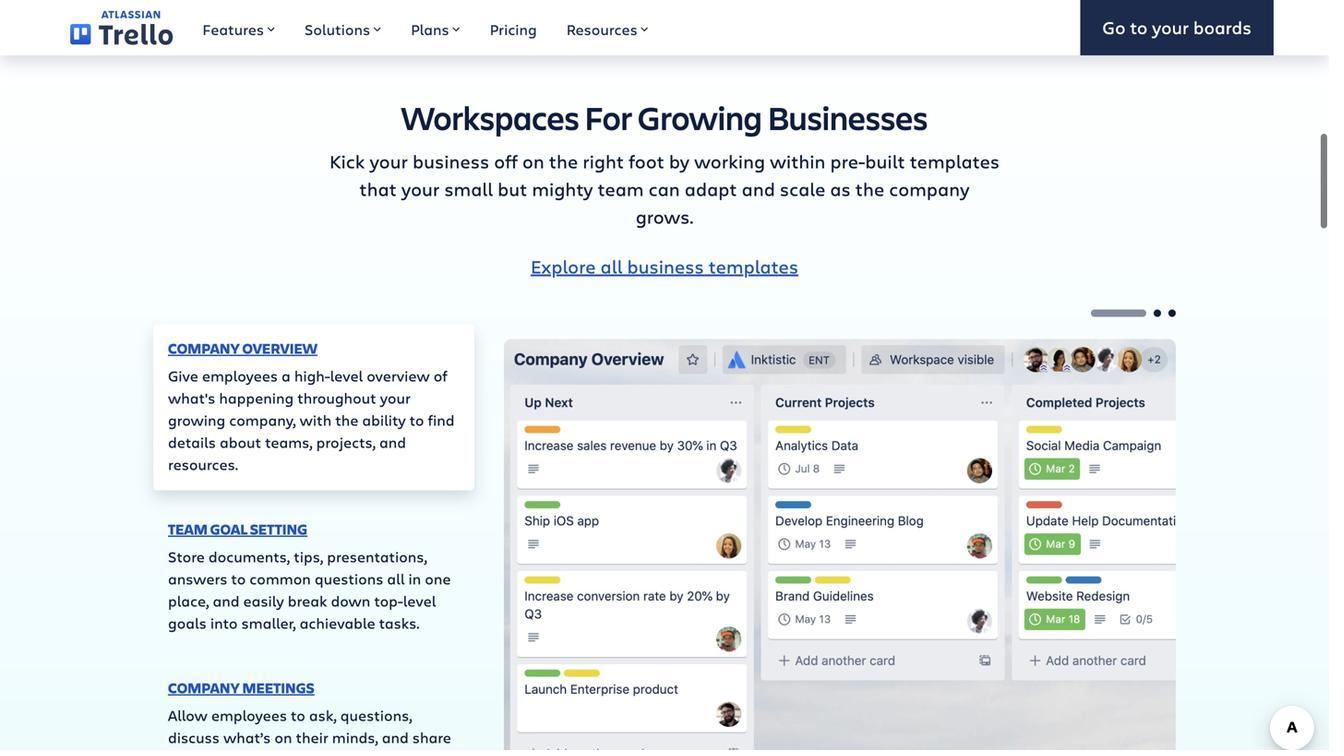 Task type: vqa. For each thing, say whether or not it's contained in the screenshot.
Features
yes



Task type: describe. For each thing, give the bounding box(es) containing it.
company overview give employees a high-level overview of what's happening throughout your growing company, with the ability to find details about teams, projects, and resources.
[[168, 339, 455, 475]]

solutions button
[[290, 0, 396, 55]]

meetings
[[242, 679, 315, 698]]

store
[[168, 547, 205, 567]]

your inside go to your boards link
[[1153, 15, 1190, 39]]

one
[[425, 569, 451, 589]]

what's
[[168, 388, 216, 408]]

happening
[[219, 388, 294, 408]]

within
[[770, 149, 826, 174]]

go
[[1103, 15, 1126, 39]]

as
[[831, 176, 851, 201]]

details
[[168, 433, 216, 453]]

built
[[866, 149, 906, 174]]

boards
[[1194, 15, 1252, 39]]

company for give
[[168, 339, 240, 358]]

setting
[[250, 520, 308, 539]]

find
[[428, 411, 455, 430]]

break
[[288, 592, 327, 611]]

plans button
[[396, 0, 475, 55]]

small
[[445, 176, 493, 201]]

employees for on
[[211, 706, 287, 726]]

to right go
[[1131, 15, 1148, 39]]

on inside "workspaces for growing businesses kick your business off on the right foot by working within pre-built templates that your small but mighty team can adapt and scale as the company grows."
[[523, 149, 545, 174]]

for
[[585, 96, 633, 139]]

templates inside "workspaces for growing businesses kick your business off on the right foot by working within pre-built templates that your small but mighty team can adapt and scale as the company grows."
[[910, 149, 1000, 174]]

of
[[434, 366, 448, 386]]

tasks.
[[379, 614, 420, 634]]

a
[[282, 366, 291, 386]]

foot
[[629, 149, 665, 174]]

goals
[[168, 614, 207, 634]]

team
[[168, 520, 208, 539]]

company for allow
[[168, 679, 240, 698]]

level inside team goal setting store documents, tips, presentations, answers to common questions all in one place, and easily break down top-level goals into smaller, achievable tasks.
[[403, 592, 436, 611]]

your inside company overview give employees a high-level overview of what's happening throughout your growing company, with the ability to find details about teams, projects, and resources.
[[380, 388, 411, 408]]

minds,
[[332, 728, 378, 748]]

the inside company overview give employees a high-level overview of what's happening throughout your growing company, with the ability to find details about teams, projects, and resources.
[[335, 411, 359, 430]]

1 vertical spatial business
[[627, 254, 704, 279]]

features
[[203, 19, 264, 39]]

explore
[[531, 254, 596, 279]]

workspaces
[[401, 96, 580, 139]]

smaller,
[[241, 614, 296, 634]]

presentations,
[[327, 547, 427, 567]]

their
[[296, 728, 329, 748]]

allow
[[168, 706, 208, 726]]

in
[[409, 569, 421, 589]]

1 vertical spatial templates
[[709, 254, 799, 279]]

place,
[[168, 592, 209, 611]]

to inside company meetings allow employees to ask, questions, discuss what's on their minds, and share progress on initiatives. company leade
[[291, 706, 306, 726]]

into
[[210, 614, 238, 634]]

resources button
[[552, 0, 664, 55]]

businesses
[[768, 96, 928, 139]]

pricing link
[[475, 0, 552, 55]]

what's
[[223, 728, 271, 748]]

workspaces for growing businesses kick your business off on the right foot by working within pre-built templates that your small but mighty team can adapt and scale as the company grows.
[[330, 96, 1000, 229]]

progress
[[168, 750, 229, 751]]

questions
[[315, 569, 384, 589]]

resources.
[[168, 455, 238, 475]]

atlassian trello image
[[70, 10, 173, 45]]

company
[[890, 176, 970, 201]]

easily
[[243, 592, 284, 611]]

your right that
[[402, 176, 440, 201]]

1 vertical spatial on
[[275, 728, 292, 748]]

down
[[331, 592, 371, 611]]

resources
[[567, 19, 638, 39]]

adapt
[[685, 176, 738, 201]]



Task type: locate. For each thing, give the bounding box(es) containing it.
go to your boards link
[[1081, 0, 1274, 55]]

1 vertical spatial employees
[[211, 706, 287, 726]]

1 vertical spatial level
[[403, 592, 436, 611]]

business inside "workspaces for growing businesses kick your business off on the right foot by working within pre-built templates that your small but mighty team can adapt and scale as the company grows."
[[413, 149, 490, 174]]

templates
[[910, 149, 1000, 174], [709, 254, 799, 279]]

features button
[[188, 0, 290, 55]]

to inside company overview give employees a high-level overview of what's happening throughout your growing company, with the ability to find details about teams, projects, and resources.
[[410, 411, 424, 430]]

business up small
[[413, 149, 490, 174]]

explore all business templates link
[[531, 254, 799, 279]]

pre-
[[831, 149, 866, 174]]

and inside team goal setting store documents, tips, presentations, answers to common questions all in one place, and easily break down top-level goals into smaller, achievable tasks.
[[213, 592, 240, 611]]

1 vertical spatial all
[[387, 569, 405, 589]]

0 horizontal spatial templates
[[709, 254, 799, 279]]

and down ability
[[380, 433, 406, 453]]

employees up happening
[[202, 366, 278, 386]]

0 horizontal spatial business
[[413, 149, 490, 174]]

1 vertical spatial company
[[168, 679, 240, 698]]

growing
[[638, 96, 763, 139]]

level
[[330, 366, 363, 386], [403, 592, 436, 611]]

your down overview
[[380, 388, 411, 408]]

go to your boards
[[1103, 15, 1252, 39]]

pricing
[[490, 19, 537, 39]]

business
[[413, 149, 490, 174], [627, 254, 704, 279]]

ability
[[362, 411, 406, 430]]

solutions
[[305, 19, 370, 39]]

throughout
[[298, 388, 377, 408]]

all left in
[[387, 569, 405, 589]]

on right off
[[523, 149, 545, 174]]

company,
[[229, 411, 296, 430]]

1 horizontal spatial all
[[601, 254, 623, 279]]

about
[[220, 433, 261, 453]]

0 horizontal spatial the
[[335, 411, 359, 430]]

that
[[360, 176, 397, 201]]

and up into
[[213, 592, 240, 611]]

growing
[[168, 411, 226, 430]]

1 horizontal spatial the
[[549, 149, 578, 174]]

templates up company
[[910, 149, 1000, 174]]

0 vertical spatial templates
[[910, 149, 1000, 174]]

and inside company meetings allow employees to ask, questions, discuss what's on their minds, and share progress on initiatives. company leade
[[382, 728, 409, 748]]

mighty
[[532, 176, 593, 201]]

company overview link
[[168, 339, 318, 358]]

answers
[[168, 569, 228, 589]]

business down grows.
[[627, 254, 704, 279]]

scale
[[780, 176, 826, 201]]

1 horizontal spatial business
[[627, 254, 704, 279]]

high-
[[294, 366, 330, 386]]

right
[[583, 149, 624, 174]]

to left the find
[[410, 411, 424, 430]]

on up "initiatives."
[[275, 728, 292, 748]]

projects,
[[316, 433, 376, 453]]

your
[[1153, 15, 1190, 39], [370, 149, 408, 174], [402, 176, 440, 201], [380, 388, 411, 408]]

the up mighty on the top of page
[[549, 149, 578, 174]]

level up throughout
[[330, 366, 363, 386]]

0 vertical spatial all
[[601, 254, 623, 279]]

team goal setting store documents, tips, presentations, answers to common questions all in one place, and easily break down top-level goals into smaller, achievable tasks.
[[168, 520, 451, 634]]

2 horizontal spatial the
[[856, 176, 885, 201]]

company down minds,
[[329, 750, 396, 751]]

to down documents,
[[231, 569, 246, 589]]

share
[[413, 728, 451, 748]]

give
[[168, 366, 198, 386]]

company
[[168, 339, 240, 358], [168, 679, 240, 698], [329, 750, 396, 751]]

achievable
[[300, 614, 375, 634]]

working
[[695, 149, 766, 174]]

overview
[[367, 366, 430, 386]]

0 vertical spatial business
[[413, 149, 490, 174]]

grows.
[[636, 204, 694, 229]]

all right explore
[[601, 254, 623, 279]]

the right as
[[856, 176, 885, 201]]

discuss
[[168, 728, 220, 748]]

2 vertical spatial on
[[232, 750, 250, 751]]

1 horizontal spatial templates
[[910, 149, 1000, 174]]

0 horizontal spatial level
[[330, 366, 363, 386]]

on
[[523, 149, 545, 174], [275, 728, 292, 748], [232, 750, 250, 751]]

off
[[494, 149, 518, 174]]

2 vertical spatial company
[[329, 750, 396, 751]]

level inside company overview give employees a high-level overview of what's happening throughout your growing company, with the ability to find details about teams, projects, and resources.
[[330, 366, 363, 386]]

employees for what's
[[202, 366, 278, 386]]

and inside "workspaces for growing businesses kick your business off on the right foot by working within pre-built templates that your small but mighty team can adapt and scale as the company grows."
[[742, 176, 776, 201]]

to
[[1131, 15, 1148, 39], [410, 411, 424, 430], [231, 569, 246, 589], [291, 706, 306, 726]]

plans
[[411, 19, 449, 39]]

to inside team goal setting store documents, tips, presentations, answers to common questions all in one place, and easily break down top-level goals into smaller, achievable tasks.
[[231, 569, 246, 589]]

explore all business templates
[[531, 254, 799, 279]]

0 horizontal spatial on
[[232, 750, 250, 751]]

your up that
[[370, 149, 408, 174]]

documents,
[[209, 547, 290, 567]]

1 horizontal spatial on
[[275, 728, 292, 748]]

questions,
[[341, 706, 412, 726]]

your left boards
[[1153, 15, 1190, 39]]

ask,
[[309, 706, 337, 726]]

level down in
[[403, 592, 436, 611]]

initiatives.
[[254, 750, 326, 751]]

team goal setting link
[[168, 520, 308, 539]]

0 vertical spatial on
[[523, 149, 545, 174]]

overview
[[242, 339, 318, 358]]

0 vertical spatial the
[[549, 149, 578, 174]]

teams,
[[265, 433, 313, 453]]

templates down adapt
[[709, 254, 799, 279]]

employees inside company meetings allow employees to ask, questions, discuss what's on their minds, and share progress on initiatives. company leade
[[211, 706, 287, 726]]

on down what's
[[232, 750, 250, 751]]

and
[[742, 176, 776, 201], [380, 433, 406, 453], [213, 592, 240, 611], [382, 728, 409, 748]]

and inside company overview give employees a high-level overview of what's happening throughout your growing company, with the ability to find details about teams, projects, and resources.
[[380, 433, 406, 453]]

2 horizontal spatial on
[[523, 149, 545, 174]]

company up give
[[168, 339, 240, 358]]

to left ask,
[[291, 706, 306, 726]]

the up projects,
[[335, 411, 359, 430]]

company meetings link
[[168, 679, 315, 698]]

all inside team goal setting store documents, tips, presentations, answers to common questions all in one place, and easily break down top-level goals into smaller, achievable tasks.
[[387, 569, 405, 589]]

top-
[[374, 592, 403, 611]]

with
[[300, 411, 332, 430]]

employees inside company overview give employees a high-level overview of what's happening throughout your growing company, with the ability to find details about teams, projects, and resources.
[[202, 366, 278, 386]]

0 vertical spatial level
[[330, 366, 363, 386]]

but
[[498, 176, 528, 201]]

1 vertical spatial the
[[856, 176, 885, 201]]

tips,
[[294, 547, 323, 567]]

employees up what's
[[211, 706, 287, 726]]

the
[[549, 149, 578, 174], [856, 176, 885, 201], [335, 411, 359, 430]]

0 vertical spatial company
[[168, 339, 240, 358]]

0 horizontal spatial all
[[387, 569, 405, 589]]

and down working
[[742, 176, 776, 201]]

common
[[250, 569, 311, 589]]

2 vertical spatial the
[[335, 411, 359, 430]]

employees
[[202, 366, 278, 386], [211, 706, 287, 726]]

by
[[669, 149, 690, 174]]

kick
[[330, 149, 365, 174]]

company up allow
[[168, 679, 240, 698]]

1 horizontal spatial level
[[403, 592, 436, 611]]

company inside company overview give employees a high-level overview of what's happening throughout your growing company, with the ability to find details about teams, projects, and resources.
[[168, 339, 240, 358]]

goal
[[210, 520, 248, 539]]

can
[[649, 176, 680, 201]]

team
[[598, 176, 644, 201]]

company meetings allow employees to ask, questions, discuss what's on their minds, and share progress on initiatives. company leade
[[168, 679, 451, 751]]

0 vertical spatial employees
[[202, 366, 278, 386]]

and down questions,
[[382, 728, 409, 748]]



